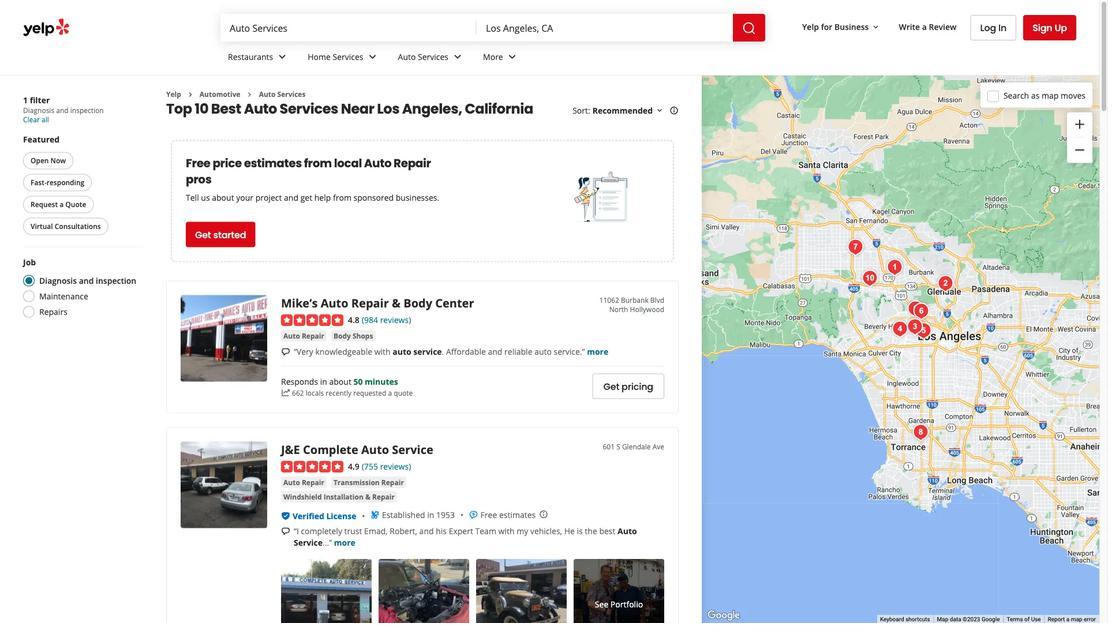 Task type: describe. For each thing, give the bounding box(es) containing it.
pros
[[186, 171, 212, 187]]

repair up 16 established in v2 icon
[[372, 492, 395, 502]]

responding
[[47, 178, 84, 187]]

ave
[[653, 442, 664, 451]]

locals
[[306, 388, 324, 398]]

map
[[937, 616, 949, 623]]

auto repair for j&e
[[283, 478, 324, 487]]

16 verified v2 image
[[281, 512, 290, 521]]

more link for "very knowledgeable with auto service . affordable and reliable auto service." more
[[587, 346, 608, 357]]

more link for ..." more
[[334, 537, 355, 548]]

a left 'quote'
[[388, 388, 392, 398]]

free price estimates from local auto repair pros image
[[574, 168, 632, 226]]

his
[[436, 526, 447, 537]]

services inside auto services link
[[418, 51, 448, 62]]

request a quote button
[[23, 196, 94, 213]]

clear all link
[[23, 115, 49, 124]]

inspection inside the 1 filter diagnosis and inspection clear all
[[70, 106, 104, 115]]

services inside home services 'link'
[[333, 51, 363, 62]]

j&e
[[281, 442, 300, 458]]

virtual
[[31, 222, 53, 231]]

sign
[[1033, 21, 1052, 34]]

recently
[[326, 388, 352, 398]]

home
[[308, 51, 331, 62]]

11062
[[599, 295, 619, 305]]

10
[[195, 99, 208, 118]]

service."
[[554, 346, 585, 357]]

0 vertical spatial from
[[304, 155, 332, 171]]

moves
[[1061, 90, 1086, 101]]

1
[[23, 94, 28, 105]]

body shops button
[[331, 330, 375, 342]]

auto repair button for mike's
[[281, 330, 327, 342]]

keyboard shortcuts button
[[880, 616, 930, 623]]

verified
[[293, 511, 324, 522]]

a for write
[[922, 21, 927, 32]]

search image
[[742, 21, 756, 35]]

reviews) for &
[[380, 314, 411, 325]]

and up maintenance
[[79, 275, 94, 286]]

fast-responding button
[[23, 174, 92, 191]]

in
[[999, 21, 1007, 34]]

shops
[[353, 331, 373, 341]]

google image
[[705, 608, 743, 623]]

pricing
[[622, 380, 653, 393]]

yelp for business button
[[798, 16, 885, 37]]

shortcuts
[[906, 616, 930, 623]]

responds in about 50 minutes
[[281, 376, 398, 387]]

us
[[201, 192, 210, 203]]

(984 reviews) link
[[362, 313, 411, 325]]

1 horizontal spatial auto services link
[[389, 42, 474, 75]]

see portfolio
[[595, 599, 643, 610]]

free estimates
[[481, 509, 536, 520]]

2 auto from the left
[[535, 346, 552, 357]]

and inside free price estimates from local auto repair pros tell us about your project and get help from sponsored businesses.
[[284, 192, 298, 203]]

11062 burbank blvd north hollywood
[[599, 295, 664, 314]]

restaurants
[[228, 51, 273, 62]]

j&e complete auto service link
[[281, 442, 433, 458]]

mike's auto repair & body center image
[[883, 256, 906, 279]]

sign up link
[[1023, 15, 1076, 40]]

established
[[382, 509, 425, 520]]

body shops
[[334, 331, 373, 341]]

0 horizontal spatial with
[[374, 346, 391, 357]]

0 horizontal spatial auto services
[[259, 89, 306, 99]]

is
[[577, 526, 583, 537]]

s
[[617, 442, 620, 451]]

yelp link
[[166, 89, 181, 99]]

about inside free price estimates from local auto repair pros tell us about your project and get help from sponsored businesses.
[[212, 192, 234, 203]]

and left his
[[419, 526, 434, 537]]

search
[[1004, 90, 1029, 101]]

Find text field
[[230, 21, 468, 34]]

auto inside free price estimates from local auto repair pros tell us about your project and get help from sponsored businesses.
[[364, 155, 391, 171]]

automotive link
[[200, 89, 240, 99]]

(984 reviews)
[[362, 314, 411, 325]]

get started button
[[186, 222, 255, 247]]

1 horizontal spatial estimates
[[499, 509, 536, 520]]

0 vertical spatial body
[[404, 295, 432, 311]]

get for get pricing
[[603, 380, 619, 393]]

portfolio
[[611, 599, 643, 610]]

write a review
[[899, 21, 957, 32]]

business categories element
[[219, 42, 1076, 75]]

body inside the body shops button
[[334, 331, 351, 341]]

request a quote
[[31, 200, 86, 209]]

mike's auto repair & body center
[[281, 295, 474, 311]]

zoom in image
[[1073, 117, 1087, 131]]

1 auto from the left
[[393, 346, 411, 357]]

24 chevron down v2 image for restaurants
[[275, 50, 289, 64]]

16 info v2 image
[[670, 106, 679, 115]]

the
[[585, 526, 597, 537]]

tell
[[186, 192, 199, 203]]

affordable care of hollywood image
[[904, 298, 927, 321]]

services right 16 chevron right v2 image
[[277, 89, 306, 99]]

estimates inside free price estimates from local auto repair pros tell us about your project and get help from sponsored businesses.
[[244, 155, 302, 171]]

error
[[1084, 616, 1096, 623]]

1 vertical spatial about
[[329, 376, 351, 387]]

complete
[[303, 442, 358, 458]]

fast-responding
[[31, 178, 84, 187]]

and left reliable
[[488, 346, 502, 357]]

mike's auto repair & body center image
[[181, 295, 267, 382]]

diagnosis inside the 1 filter diagnosis and inspection clear all
[[23, 106, 54, 115]]

repair up (984
[[351, 295, 389, 311]]

california
[[465, 99, 533, 118]]

auto repair for mike's
[[283, 331, 324, 341]]

responds
[[281, 376, 318, 387]]

fast-
[[31, 178, 47, 187]]

662
[[292, 388, 304, 398]]

project
[[255, 192, 282, 203]]

"very knowledgeable with auto service . affordable and reliable auto service." more
[[294, 346, 608, 357]]

report a map error
[[1048, 616, 1096, 623]]

0 vertical spatial &
[[392, 295, 401, 311]]

review
[[929, 21, 957, 32]]

mike's auto repair & body center link
[[281, 295, 474, 311]]

help
[[314, 192, 331, 203]]

quote
[[394, 388, 413, 398]]

restaurants link
[[219, 42, 299, 75]]

service
[[413, 346, 442, 357]]

vehicles,
[[530, 526, 562, 537]]

andre's automotive image
[[859, 267, 882, 290]]

©2023
[[963, 616, 980, 623]]

burbank
[[621, 295, 649, 305]]

auto repair link for j&e
[[281, 477, 327, 488]]

1 horizontal spatial with
[[498, 526, 515, 537]]

top 10 best auto services near los angeles, california
[[166, 99, 533, 118]]

virtual consultations button
[[23, 218, 108, 235]]

(755
[[362, 461, 378, 472]]

"i completely trust emad, robert, and his expert team with my vehicles, he is the best
[[294, 526, 618, 537]]

write a review link
[[894, 16, 961, 37]]

verified license button
[[293, 511, 356, 522]]

4.9 link
[[348, 460, 359, 472]]

write
[[899, 21, 920, 32]]

16 chevron down v2 image for recommended
[[655, 106, 664, 115]]

0 horizontal spatial j&e complete auto service image
[[181, 442, 267, 528]]



Task type: locate. For each thing, give the bounding box(es) containing it.
auto inside the auto service
[[618, 526, 637, 537]]

1 horizontal spatial auto services
[[398, 51, 448, 62]]

3 24 chevron down v2 image from the left
[[451, 50, 465, 64]]

1 auto repair link from the top
[[281, 330, 327, 342]]

601
[[603, 442, 615, 451]]

sort:
[[573, 105, 590, 116]]

featured
[[23, 134, 60, 145]]

get left started
[[195, 228, 211, 241]]

0 vertical spatial auto repair button
[[281, 330, 327, 342]]

open
[[31, 156, 49, 165]]

1 vertical spatial from
[[333, 192, 351, 203]]

yelp for yelp for business
[[802, 21, 819, 32]]

yelp inside button
[[802, 21, 819, 32]]

0 vertical spatial 16 chevron down v2 image
[[871, 22, 880, 32]]

0 horizontal spatial map
[[1042, 90, 1059, 101]]

open now
[[31, 156, 66, 165]]

sponsored
[[354, 192, 394, 203]]

1 24 chevron down v2 image from the left
[[275, 50, 289, 64]]

1953
[[436, 509, 455, 520]]

1 horizontal spatial &
[[392, 295, 401, 311]]

option group
[[20, 257, 143, 321]]

16 chevron right v2 image
[[186, 90, 195, 99]]

24 chevron down v2 image right more
[[505, 50, 519, 64]]

24 chevron down v2 image inside more link
[[505, 50, 519, 64]]

auto repair button for j&e
[[281, 477, 327, 488]]

1 horizontal spatial yelp
[[802, 21, 819, 32]]

map left error
[[1071, 616, 1082, 623]]

2 reviews) from the top
[[380, 461, 411, 472]]

1 vertical spatial 16 chevron down v2 image
[[655, 106, 664, 115]]

24 chevron down v2 image left more
[[451, 50, 465, 64]]

get pricing
[[603, 380, 653, 393]]

quote
[[65, 200, 86, 209]]

j&s onestop auto repair image
[[904, 315, 927, 339]]

get started
[[195, 228, 246, 241]]

and left get
[[284, 192, 298, 203]]

reviews) down mike's auto repair & body center link
[[380, 314, 411, 325]]

installation
[[324, 492, 363, 502]]

about right the 'us'
[[212, 192, 234, 203]]

in left 1953
[[427, 509, 434, 520]]

16 chevron down v2 image left 16 info v2 "icon" at right
[[655, 106, 664, 115]]

windshield installation & repair button
[[281, 491, 397, 503]]

0 vertical spatial auto repair
[[283, 331, 324, 341]]

a right the write
[[922, 21, 927, 32]]

0 vertical spatial inspection
[[70, 106, 104, 115]]

auto repair up windshield
[[283, 478, 324, 487]]

0 horizontal spatial none field
[[230, 21, 468, 34]]

a inside button
[[60, 200, 64, 209]]

0 horizontal spatial get
[[195, 228, 211, 241]]

1 vertical spatial more link
[[334, 537, 355, 548]]

1 vertical spatial inspection
[[96, 275, 136, 286]]

1 horizontal spatial more
[[587, 346, 608, 357]]

a
[[922, 21, 927, 32], [60, 200, 64, 209], [388, 388, 392, 398], [1066, 616, 1070, 623]]

0 vertical spatial free
[[186, 155, 210, 171]]

repair down '4.8 star rating' image
[[302, 331, 324, 341]]

estimates
[[244, 155, 302, 171], [499, 509, 536, 520]]

0 horizontal spatial body
[[334, 331, 351, 341]]

trust
[[344, 526, 362, 537]]

home services link
[[299, 42, 389, 75]]

services left near
[[280, 99, 338, 118]]

get inside button
[[195, 228, 211, 241]]

report
[[1048, 616, 1065, 623]]

repair down 4.9 star rating 'image'
[[302, 478, 324, 487]]

more link right service."
[[587, 346, 608, 357]]

..."
[[323, 537, 332, 548]]

1 horizontal spatial service
[[392, 442, 433, 458]]

recommended
[[593, 105, 653, 116]]

auto repair
[[283, 331, 324, 341], [283, 478, 324, 487]]

log in
[[980, 21, 1007, 34]]

home services
[[308, 51, 363, 62]]

job
[[23, 257, 36, 268]]

0 horizontal spatial estimates
[[244, 155, 302, 171]]

16 chevron down v2 image right business
[[871, 22, 880, 32]]

established in 1953
[[382, 509, 455, 520]]

24 chevron down v2 image for more
[[505, 50, 519, 64]]

601 s glendale ave
[[603, 442, 664, 451]]

a left quote
[[60, 200, 64, 209]]

None search field
[[220, 14, 768, 42]]

auto right reliable
[[535, 346, 552, 357]]

near
[[341, 99, 374, 118]]

terms
[[1007, 616, 1023, 623]]

1 vertical spatial estimates
[[499, 509, 536, 520]]

more right service."
[[587, 346, 608, 357]]

0 vertical spatial estimates
[[244, 155, 302, 171]]

0 horizontal spatial service
[[294, 537, 323, 548]]

4 24 chevron down v2 image from the left
[[505, 50, 519, 64]]

in for established
[[427, 509, 434, 520]]

1 horizontal spatial from
[[333, 192, 351, 203]]

group
[[1067, 112, 1093, 163]]

get left pricing
[[603, 380, 619, 393]]

2 24 chevron down v2 image from the left
[[366, 50, 380, 64]]

2 auto repair button from the top
[[281, 477, 327, 488]]

auto services up angeles,
[[398, 51, 448, 62]]

1 vertical spatial get
[[603, 380, 619, 393]]

auto
[[393, 346, 411, 357], [535, 346, 552, 357]]

1 vertical spatial service
[[294, 537, 323, 548]]

auto repair link up windshield
[[281, 477, 327, 488]]

1 vertical spatial j&e complete auto service image
[[181, 442, 267, 528]]

google
[[982, 616, 1000, 623]]

free right the 16 free estimates v2 image
[[481, 509, 497, 520]]

team
[[475, 526, 496, 537]]

free inside free price estimates from local auto repair pros tell us about your project and get help from sponsored businesses.
[[186, 155, 210, 171]]

about
[[212, 192, 234, 203], [329, 376, 351, 387]]

24 chevron down v2 image
[[275, 50, 289, 64], [366, 50, 380, 64], [451, 50, 465, 64], [505, 50, 519, 64]]

1 vertical spatial reviews)
[[380, 461, 411, 472]]

0 horizontal spatial yelp
[[166, 89, 181, 99]]

24 chevron down v2 image inside auto services link
[[451, 50, 465, 64]]

about up recently
[[329, 376, 351, 387]]

4.9
[[348, 461, 359, 472]]

24 chevron down v2 image right the "home services"
[[366, 50, 380, 64]]

up
[[1055, 21, 1067, 34]]

service up (755 reviews) link
[[392, 442, 433, 458]]

1 vertical spatial diagnosis
[[39, 275, 77, 286]]

1 horizontal spatial more link
[[587, 346, 608, 357]]

expert
[[449, 526, 473, 537]]

angeles,
[[402, 99, 462, 118]]

zoom out image
[[1073, 143, 1087, 157]]

transmission
[[334, 478, 380, 487]]

yelp for yelp link
[[166, 89, 181, 99]]

4.9 star rating image
[[281, 461, 343, 473]]

info icon image
[[539, 510, 548, 519], [539, 510, 548, 519]]

estimates up my
[[499, 509, 536, 520]]

auto services link right 16 chevron right v2 image
[[259, 89, 306, 99]]

0 vertical spatial with
[[374, 346, 391, 357]]

auto services right 16 chevron right v2 image
[[259, 89, 306, 99]]

services right home
[[333, 51, 363, 62]]

hans  auto image
[[912, 319, 935, 343]]

1 horizontal spatial in
[[427, 509, 434, 520]]

& inside transmission repair windshield installation & repair
[[365, 492, 370, 502]]

auto repair button up "very
[[281, 330, 327, 342]]

1 auto repair button from the top
[[281, 330, 327, 342]]

0 vertical spatial auto repair link
[[281, 330, 327, 342]]

hollywood star smog check & auto repair image
[[910, 300, 933, 323]]

a for request
[[60, 200, 64, 209]]

auto repair link up "very
[[281, 330, 327, 342]]

0 vertical spatial j&e complete auto service image
[[934, 272, 957, 295]]

body up (984 reviews) link
[[404, 295, 432, 311]]

auto repair button
[[281, 330, 327, 342], [281, 477, 327, 488]]

24 chevron down v2 image inside restaurants link
[[275, 50, 289, 64]]

auto repair button up windshield
[[281, 477, 327, 488]]

request
[[31, 200, 58, 209]]

1 horizontal spatial j&e complete auto service image
[[934, 272, 957, 295]]

map region
[[556, 60, 1108, 623]]

0 vertical spatial about
[[212, 192, 234, 203]]

0 horizontal spatial 16 chevron down v2 image
[[655, 106, 664, 115]]

best
[[599, 526, 616, 537]]

1 vertical spatial &
[[365, 492, 370, 502]]

4.8 star rating image
[[281, 315, 343, 326]]

1 vertical spatial auto repair button
[[281, 477, 327, 488]]

auto repair link for mike's
[[281, 330, 327, 342]]

businesses.
[[396, 192, 439, 203]]

auto
[[398, 51, 416, 62], [259, 89, 276, 99], [244, 99, 277, 118], [364, 155, 391, 171], [321, 295, 348, 311], [283, 331, 300, 341], [361, 442, 389, 458], [283, 478, 300, 487], [618, 526, 637, 537]]

1 horizontal spatial auto
[[535, 346, 552, 357]]

16 established in v2 image
[[371, 510, 380, 520]]

get for get started
[[195, 228, 211, 241]]

diagnosis up maintenance
[[39, 275, 77, 286]]

now
[[51, 156, 66, 165]]

2 auto repair link from the top
[[281, 477, 327, 488]]

robert,
[[390, 526, 417, 537]]

1 reviews) from the top
[[380, 314, 411, 325]]

service inside the auto service
[[294, 537, 323, 548]]

precision auto clinic image
[[844, 236, 867, 259]]

log in link
[[971, 15, 1017, 40]]

featured group
[[21, 134, 143, 238]]

0 horizontal spatial &
[[365, 492, 370, 502]]

24 chevron down v2 image for auto services
[[451, 50, 465, 64]]

0 vertical spatial reviews)
[[380, 314, 411, 325]]

free for price
[[186, 155, 210, 171]]

reviews) for service
[[380, 461, 411, 472]]

auto inside auto services link
[[398, 51, 416, 62]]

16 chevron down v2 image for yelp for business
[[871, 22, 880, 32]]

16 chevron right v2 image
[[245, 90, 254, 99]]

0 vertical spatial more
[[587, 346, 608, 357]]

1 vertical spatial auto services link
[[259, 89, 306, 99]]

1 auto repair from the top
[[283, 331, 324, 341]]

1 vertical spatial auto repair link
[[281, 477, 327, 488]]

1 vertical spatial yelp
[[166, 89, 181, 99]]

1 horizontal spatial free
[[481, 509, 497, 520]]

services up angeles,
[[418, 51, 448, 62]]

1 filter diagnosis and inspection clear all
[[23, 94, 104, 124]]

map right as
[[1042, 90, 1059, 101]]

with left my
[[498, 526, 515, 537]]

more down trust
[[334, 537, 355, 548]]

los
[[377, 99, 399, 118]]

0 horizontal spatial auto
[[393, 346, 411, 357]]

16 speech v2 image
[[281, 527, 290, 536]]

auto repair up "very
[[283, 331, 324, 341]]

in for responds
[[320, 376, 327, 387]]

16 chevron down v2 image inside recommended dropdown button
[[655, 106, 664, 115]]

None field
[[230, 21, 468, 34], [486, 21, 724, 34]]

windshield installation & repair link
[[281, 491, 397, 503]]

lucy's auto center image
[[889, 318, 912, 341]]

1 vertical spatial in
[[427, 509, 434, 520]]

16 free estimates v2 image
[[469, 510, 478, 520]]

auto left service
[[393, 346, 411, 357]]

get inside button
[[603, 380, 619, 393]]

(755 reviews)
[[362, 461, 411, 472]]

0 vertical spatial in
[[320, 376, 327, 387]]

all
[[42, 115, 49, 124]]

auto services link
[[389, 42, 474, 75], [259, 89, 306, 99]]

completely
[[301, 526, 342, 537]]

option group containing job
[[20, 257, 143, 321]]

estimates up project
[[244, 155, 302, 171]]

0 vertical spatial diagnosis
[[23, 106, 54, 115]]

repair up businesses.
[[394, 155, 431, 171]]

get
[[301, 192, 312, 203]]

affordable
[[446, 346, 486, 357]]

from right help
[[333, 192, 351, 203]]

diagnosis down 'filter'
[[23, 106, 54, 115]]

16 speech v2 image
[[281, 347, 290, 357]]

1 vertical spatial more
[[334, 537, 355, 548]]

repair down (755 reviews)
[[381, 478, 404, 487]]

(984
[[362, 314, 378, 325]]

& down transmission repair link
[[365, 492, 370, 502]]

in up locals
[[320, 376, 327, 387]]

terms of use link
[[1007, 616, 1041, 623]]

reviews) right (755
[[380, 461, 411, 472]]

1 vertical spatial auto repair
[[283, 478, 324, 487]]

0 vertical spatial more link
[[587, 346, 608, 357]]

hollywood
[[630, 305, 664, 314]]

1 horizontal spatial body
[[404, 295, 432, 311]]

2 none field from the left
[[486, 21, 724, 34]]

top
[[166, 99, 192, 118]]

map for error
[[1071, 616, 1082, 623]]

0 horizontal spatial more
[[334, 537, 355, 548]]

1 horizontal spatial get
[[603, 380, 619, 393]]

a for report
[[1066, 616, 1070, 623]]

0 vertical spatial auto services link
[[389, 42, 474, 75]]

auto services link up angeles,
[[389, 42, 474, 75]]

24 chevron down v2 image for home services
[[366, 50, 380, 64]]

and
[[56, 106, 68, 115], [284, 192, 298, 203], [79, 275, 94, 286], [488, 346, 502, 357], [419, 526, 434, 537]]

more link down trust
[[334, 537, 355, 548]]

repair
[[394, 155, 431, 171], [351, 295, 389, 311], [302, 331, 324, 341], [302, 478, 324, 487], [381, 478, 404, 487], [372, 492, 395, 502]]

none field up business categories element
[[486, 21, 724, 34]]

none field up home services 'link'
[[230, 21, 468, 34]]

1 horizontal spatial about
[[329, 376, 351, 387]]

none field find
[[230, 21, 468, 34]]

he
[[564, 526, 575, 537]]

1 vertical spatial body
[[334, 331, 351, 341]]

1 horizontal spatial map
[[1071, 616, 1082, 623]]

0 horizontal spatial about
[[212, 192, 234, 203]]

repair inside free price estimates from local auto repair pros tell us about your project and get help from sponsored businesses.
[[394, 155, 431, 171]]

"i
[[294, 526, 299, 537]]

1 vertical spatial with
[[498, 526, 515, 537]]

and right all
[[56, 106, 68, 115]]

1 horizontal spatial 16 chevron down v2 image
[[871, 22, 880, 32]]

16 trending v2 image
[[281, 388, 290, 398]]

0 horizontal spatial from
[[304, 155, 332, 171]]

Near text field
[[486, 21, 724, 34]]

1 vertical spatial auto services
[[259, 89, 306, 99]]

with up minutes in the bottom left of the page
[[374, 346, 391, 357]]

body up knowledgeable
[[334, 331, 351, 341]]

sign up
[[1033, 21, 1067, 34]]

50
[[354, 376, 363, 387]]

& up (984 reviews) link
[[392, 295, 401, 311]]

and inside the 1 filter diagnosis and inspection clear all
[[56, 106, 68, 115]]

your
[[236, 192, 253, 203]]

japanese auto center image
[[909, 421, 932, 444]]

j&e complete auto service
[[281, 442, 433, 458]]

get pricing button
[[593, 374, 664, 399]]

keyboard
[[880, 616, 904, 623]]

service down "i
[[294, 537, 323, 548]]

free left price
[[186, 155, 210, 171]]

clear
[[23, 115, 40, 124]]

emad,
[[364, 526, 388, 537]]

j&e complete auto service image
[[934, 272, 957, 295], [181, 442, 267, 528]]

0 vertical spatial auto services
[[398, 51, 448, 62]]

best
[[211, 99, 241, 118]]

0 vertical spatial map
[[1042, 90, 1059, 101]]

0 vertical spatial yelp
[[802, 21, 819, 32]]

yelp left for
[[802, 21, 819, 32]]

none field near
[[486, 21, 724, 34]]

0 horizontal spatial auto services link
[[259, 89, 306, 99]]

yelp for business
[[802, 21, 869, 32]]

1 vertical spatial free
[[481, 509, 497, 520]]

24 chevron down v2 image right restaurants
[[275, 50, 289, 64]]

.
[[442, 346, 444, 357]]

0 vertical spatial service
[[392, 442, 433, 458]]

1 horizontal spatial none field
[[486, 21, 724, 34]]

in
[[320, 376, 327, 387], [427, 509, 434, 520]]

0 vertical spatial get
[[195, 228, 211, 241]]

1 vertical spatial map
[[1071, 616, 1082, 623]]

auto services inside business categories element
[[398, 51, 448, 62]]

16 chevron down v2 image inside the yelp for business button
[[871, 22, 880, 32]]

free for estimates
[[481, 509, 497, 520]]

0 horizontal spatial more link
[[334, 537, 355, 548]]

filter
[[30, 94, 50, 105]]

0 horizontal spatial free
[[186, 155, 210, 171]]

16 chevron down v2 image
[[871, 22, 880, 32], [655, 106, 664, 115]]

24 chevron down v2 image inside home services 'link'
[[366, 50, 380, 64]]

yelp left 16 chevron right v2 icon
[[166, 89, 181, 99]]

a right report
[[1066, 616, 1070, 623]]

local
[[334, 155, 362, 171]]

from left local
[[304, 155, 332, 171]]

0 horizontal spatial in
[[320, 376, 327, 387]]

2 auto repair from the top
[[283, 478, 324, 487]]

map for moves
[[1042, 90, 1059, 101]]

1 none field from the left
[[230, 21, 468, 34]]



Task type: vqa. For each thing, say whether or not it's contained in the screenshot.
5 stars
no



